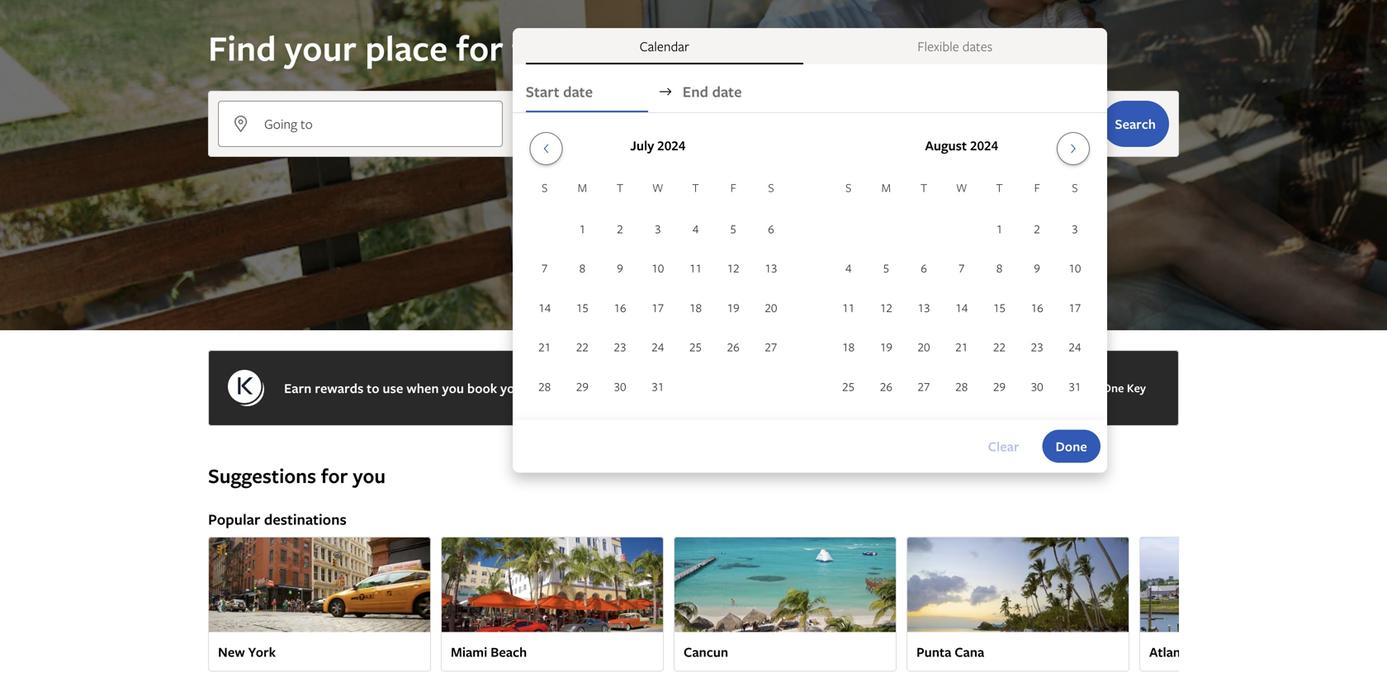 Task type: describe. For each thing, give the bounding box(es) containing it.
punta cana
[[917, 643, 985, 661]]

find your place for together
[[208, 24, 648, 71]]

2 21 button from the left
[[943, 328, 981, 366]]

search button
[[1102, 101, 1170, 147]]

3 button for august 2024
[[1057, 210, 1094, 248]]

18 inside 'august 2024' element
[[843, 339, 855, 355]]

book
[[467, 379, 497, 397]]

1 vertical spatial for
[[321, 462, 348, 489]]

1 horizontal spatial 25 button
[[830, 368, 868, 405]]

1 vertical spatial 19 button
[[868, 328, 905, 366]]

august
[[926, 136, 967, 154]]

1 vertical spatial 20 button
[[905, 328, 943, 366]]

21 inside 'august 2024' element
[[956, 339, 968, 355]]

9 for 1st 9 button from right
[[1035, 260, 1041, 276]]

31 for second the 31 button from the left
[[1069, 379, 1082, 394]]

8 inside 'august 2024' element
[[997, 260, 1003, 276]]

flexible dates link
[[817, 28, 1094, 64]]

0 vertical spatial 4 button
[[677, 210, 715, 248]]

15 button inside the july 2024 element
[[564, 289, 602, 326]]

august 2024
[[926, 136, 999, 154]]

23 for second 23 button
[[1031, 339, 1044, 355]]

1 21 button from the left
[[526, 328, 564, 366]]

end
[[683, 81, 709, 102]]

when
[[407, 379, 439, 397]]

12 inside 'august 2024' element
[[880, 300, 893, 315]]

1 29 button from the left
[[564, 368, 602, 405]]

flexible
[[918, 37, 960, 55]]

on
[[613, 379, 629, 397]]

popular
[[208, 509, 260, 529]]

2 14 button from the left
[[943, 289, 981, 326]]

2 24 button from the left
[[1057, 328, 1094, 366]]

7 for second 7 button from the left
[[959, 260, 965, 276]]

bayahibe beach featuring a beach, a sunset and tropical scenes image
[[907, 537, 1130, 633]]

29 for 2nd 29 button
[[994, 379, 1006, 394]]

recently viewed region
[[198, 436, 1189, 463]]

expedia,
[[667, 379, 718, 397]]

2 17 button from the left
[[1057, 289, 1094, 326]]

july
[[631, 136, 654, 154]]

2 for july 2024
[[617, 221, 623, 237]]

1 vertical spatial you
[[353, 462, 386, 489]]

suggestions for you
[[208, 462, 386, 489]]

3 button for july 2024
[[639, 210, 677, 248]]

m for july 2024
[[578, 180, 587, 195]]

22 button inside 'august 2024' element
[[981, 328, 1019, 366]]

0 vertical spatial 11 button
[[677, 249, 715, 287]]

12 button inside 'august 2024' element
[[868, 289, 905, 326]]

done button
[[1043, 430, 1101, 463]]

july 2024
[[631, 136, 686, 154]]

vrbo,
[[632, 379, 664, 397]]

1 28 button from the left
[[526, 368, 564, 405]]

0 vertical spatial 19 button
[[715, 289, 753, 326]]

17 for second 17 button
[[1069, 300, 1082, 315]]

2 24 from the left
[[1069, 339, 1082, 355]]

getaway
[[561, 379, 610, 397]]

1 vertical spatial 11 button
[[830, 289, 868, 326]]

york
[[248, 643, 276, 661]]

1 vertical spatial 20
[[918, 339, 931, 355]]

atlantic
[[1150, 643, 1196, 661]]

2 button for july 2024
[[602, 210, 639, 248]]

28 inside 'august 2024' element
[[956, 379, 968, 394]]

15 inside the july 2024 element
[[576, 300, 589, 315]]

0 vertical spatial 13 button
[[753, 249, 790, 287]]

cancun
[[684, 643, 729, 661]]

0 vertical spatial 27 button
[[753, 328, 790, 366]]

1 vertical spatial 18 button
[[830, 328, 868, 366]]

start date button
[[526, 71, 648, 112]]

new
[[218, 643, 245, 661]]

0 horizontal spatial 6 button
[[753, 210, 790, 248]]

0 vertical spatial 5 button
[[715, 210, 753, 248]]

1 s from the left
[[542, 180, 548, 195]]

0 horizontal spatial 4
[[693, 221, 699, 237]]

0 vertical spatial you
[[442, 379, 464, 397]]

done
[[1056, 438, 1088, 456]]

19 for the bottom 19 button
[[880, 339, 893, 355]]

earn
[[284, 379, 312, 397]]

1 horizontal spatial 13 button
[[905, 289, 943, 326]]

cancun which includes a sandy beach, landscape views and general coastal views image
[[674, 537, 897, 633]]

3 for august 2024
[[1072, 221, 1079, 237]]

clear button
[[975, 430, 1033, 463]]

13 inside the july 2024 element
[[765, 260, 778, 276]]

end date button
[[683, 71, 805, 112]]

12 inside the july 2024 element
[[727, 260, 740, 276]]

1 31 button from the left
[[639, 368, 677, 405]]

2024 for august 2024
[[971, 136, 999, 154]]

6 inside 'august 2024' element
[[921, 260, 927, 276]]

end date
[[683, 81, 742, 102]]

1 vertical spatial 6 button
[[905, 249, 943, 287]]

2 7 button from the left
[[943, 249, 981, 287]]

w for august
[[957, 180, 968, 195]]

calendar link
[[526, 28, 804, 64]]

1 30 button from the left
[[602, 368, 639, 405]]

date for start date
[[563, 81, 593, 102]]

0 vertical spatial 26 button
[[715, 328, 753, 366]]

find
[[208, 24, 276, 71]]

suggestions
[[208, 462, 316, 489]]

new york
[[218, 643, 276, 661]]

29 for first 29 button from the left
[[576, 379, 589, 394]]

miami beach
[[451, 643, 527, 661]]

2 30 button from the left
[[1019, 368, 1057, 405]]

start
[[526, 81, 560, 102]]

1 23 button from the left
[[602, 328, 639, 366]]

1 horizontal spatial your
[[501, 379, 528, 397]]

hotels.com
[[746, 379, 814, 397]]

atlantic city aquarium which includes a marina, boating and a coastal town image
[[1140, 537, 1363, 633]]

f for july 2024
[[731, 180, 737, 195]]

2 29 button from the left
[[981, 368, 1019, 405]]



Task type: locate. For each thing, give the bounding box(es) containing it.
application inside wizard region
[[526, 126, 1094, 407]]

25 button up expedia,
[[677, 328, 715, 366]]

6
[[768, 221, 775, 237], [921, 260, 927, 276]]

show previous card image
[[198, 598, 218, 611]]

3 inside the july 2024 element
[[655, 221, 661, 237]]

30 inside 'august 2024' element
[[1031, 379, 1044, 394]]

1 8 from the left
[[580, 260, 586, 276]]

0 horizontal spatial your
[[285, 24, 357, 71]]

2 16 from the left
[[1031, 300, 1044, 315]]

1 24 button from the left
[[639, 328, 677, 366]]

1 21 from the left
[[539, 339, 551, 355]]

1 horizontal spatial 18
[[843, 339, 855, 355]]

14 inside the july 2024 element
[[539, 300, 551, 315]]

1 horizontal spatial 30 button
[[1019, 368, 1057, 405]]

22 inside the july 2024 element
[[576, 339, 589, 355]]

2 28 from the left
[[956, 379, 968, 394]]

19 inside the july 2024 element
[[727, 300, 740, 315]]

1 horizontal spatial 23 button
[[1019, 328, 1057, 366]]

2 14 from the left
[[956, 300, 968, 315]]

0 horizontal spatial 31
[[652, 379, 664, 394]]

flexible dates
[[918, 37, 993, 55]]

3
[[655, 221, 661, 237], [1072, 221, 1079, 237]]

1 inside the july 2024 element
[[580, 221, 586, 237]]

city
[[1200, 643, 1223, 661]]

0 horizontal spatial 29
[[576, 379, 589, 394]]

2 for august 2024
[[1035, 221, 1041, 237]]

0 horizontal spatial 8
[[580, 260, 586, 276]]

22 button inside the july 2024 element
[[564, 328, 602, 366]]

0 horizontal spatial 5 button
[[715, 210, 753, 248]]

0 horizontal spatial 2 button
[[602, 210, 639, 248]]

0 vertical spatial 18 button
[[677, 289, 715, 326]]

22 button
[[564, 328, 602, 366], [981, 328, 1019, 366]]

0 horizontal spatial 30 button
[[602, 368, 639, 405]]

10
[[652, 260, 664, 276], [1069, 260, 1082, 276]]

0 horizontal spatial 28 button
[[526, 368, 564, 405]]

1 vertical spatial 27 button
[[905, 368, 943, 405]]

6 inside the july 2024 element
[[768, 221, 775, 237]]

2 17 from the left
[[1069, 300, 1082, 315]]

2024 for july 2024
[[658, 136, 686, 154]]

24 button
[[639, 328, 677, 366], [1057, 328, 1094, 366]]

0 horizontal spatial 4 button
[[677, 210, 715, 248]]

10 inside the july 2024 element
[[652, 260, 664, 276]]

28 inside the july 2024 element
[[539, 379, 551, 394]]

2 15 from the left
[[994, 300, 1006, 315]]

2 23 from the left
[[1031, 339, 1044, 355]]

13
[[765, 260, 778, 276], [918, 300, 931, 315]]

9 for second 9 button from the right
[[617, 260, 623, 276]]

2 8 button from the left
[[981, 249, 1019, 287]]

0 horizontal spatial 18 button
[[677, 289, 715, 326]]

29 button up clear
[[981, 368, 1019, 405]]

date for end date
[[712, 81, 742, 102]]

1 vertical spatial 25
[[843, 379, 855, 394]]

0 horizontal spatial 20
[[765, 300, 778, 315]]

8 inside the july 2024 element
[[580, 260, 586, 276]]

14
[[539, 300, 551, 315], [956, 300, 968, 315]]

2 button
[[602, 210, 639, 248], [1019, 210, 1057, 248]]

2 1 from the left
[[997, 221, 1003, 237]]

0 horizontal spatial 31 button
[[639, 368, 677, 405]]

0 vertical spatial 12 button
[[715, 249, 753, 287]]

2 button for august 2024
[[1019, 210, 1057, 248]]

1 for july 2024
[[580, 221, 586, 237]]

tab list inside wizard region
[[513, 28, 1108, 64]]

application
[[526, 126, 1094, 407]]

25 up expedia,
[[690, 339, 702, 355]]

your
[[285, 24, 357, 71], [501, 379, 528, 397]]

use
[[383, 379, 403, 397]]

21
[[539, 339, 551, 355], [956, 339, 968, 355]]

3 s from the left
[[846, 180, 852, 195]]

31 inside the july 2024 element
[[652, 379, 664, 394]]

17 inside 'august 2024' element
[[1069, 300, 1082, 315]]

29 button
[[564, 368, 602, 405], [981, 368, 1019, 405]]

you
[[442, 379, 464, 397], [353, 462, 386, 489]]

30 inside the july 2024 element
[[614, 379, 627, 394]]

1 vertical spatial 27
[[918, 379, 931, 394]]

17 button
[[639, 289, 677, 326], [1057, 289, 1094, 326]]

15 button inside 'august 2024' element
[[981, 289, 1019, 326]]

for inside wizard region
[[456, 24, 504, 71]]

1 9 from the left
[[617, 260, 623, 276]]

punta
[[917, 643, 952, 661]]

2 22 from the left
[[994, 339, 1006, 355]]

24
[[652, 339, 664, 355], [1069, 339, 1082, 355]]

22 inside 'august 2024' element
[[994, 339, 1006, 355]]

2 t from the left
[[693, 180, 699, 195]]

28
[[539, 379, 551, 394], [956, 379, 968, 394]]

start date
[[526, 81, 593, 102]]

1 8 button from the left
[[564, 249, 602, 287]]

1 horizontal spatial 26
[[880, 379, 893, 394]]

25
[[690, 339, 702, 355], [843, 379, 855, 394]]

2 2 button from the left
[[1019, 210, 1057, 248]]

2 3 from the left
[[1072, 221, 1079, 237]]

1 2 from the left
[[617, 221, 623, 237]]

1 23 from the left
[[614, 339, 627, 355]]

0 horizontal spatial 11 button
[[677, 249, 715, 287]]

1 15 button from the left
[[564, 289, 602, 326]]

directional image
[[658, 84, 673, 99]]

21 inside the july 2024 element
[[539, 339, 551, 355]]

2024
[[658, 136, 686, 154], [971, 136, 999, 154]]

1 14 from the left
[[539, 300, 551, 315]]

2 22 button from the left
[[981, 328, 1019, 366]]

5 inside the july 2024 element
[[731, 221, 737, 237]]

2 2024 from the left
[[971, 136, 999, 154]]

10 inside 'august 2024' element
[[1069, 260, 1082, 276]]

1 horizontal spatial 26 button
[[868, 368, 905, 405]]

16 for 2nd 16 button from left
[[1031, 300, 1044, 315]]

25 for top 25 button
[[690, 339, 702, 355]]

2 31 button from the left
[[1057, 368, 1094, 405]]

1 2024 from the left
[[658, 136, 686, 154]]

29 inside 'august 2024' element
[[994, 379, 1006, 394]]

f inside 'august 2024' element
[[1035, 180, 1041, 195]]

1 22 from the left
[[576, 339, 589, 355]]

4
[[693, 221, 699, 237], [846, 260, 852, 276]]

clear
[[988, 438, 1020, 456]]

t
[[617, 180, 624, 195], [693, 180, 699, 195], [921, 180, 928, 195], [996, 180, 1003, 195]]

29
[[576, 379, 589, 394], [994, 379, 1006, 394]]

1 horizontal spatial 10
[[1069, 260, 1082, 276]]

1 button for august 2024
[[981, 210, 1019, 248]]

f
[[731, 180, 737, 195], [1035, 180, 1041, 195]]

0 horizontal spatial 8 button
[[564, 249, 602, 287]]

1 2 button from the left
[[602, 210, 639, 248]]

0 horizontal spatial 16
[[614, 300, 627, 315]]

23 for 2nd 23 button from right
[[614, 339, 627, 355]]

25 inside 'august 2024' element
[[843, 379, 855, 394]]

1 7 button from the left
[[526, 249, 564, 287]]

5 inside 'august 2024' element
[[884, 260, 890, 276]]

0 horizontal spatial date
[[563, 81, 593, 102]]

0 vertical spatial 20
[[765, 300, 778, 315]]

date right start
[[563, 81, 593, 102]]

f inside the july 2024 element
[[731, 180, 737, 195]]

0 horizontal spatial 29 button
[[564, 368, 602, 405]]

1 16 from the left
[[614, 300, 627, 315]]

13 inside 'august 2024' element
[[918, 300, 931, 315]]

0 vertical spatial 12
[[727, 260, 740, 276]]

0 horizontal spatial 10 button
[[639, 249, 677, 287]]

1 7 from the left
[[542, 260, 548, 276]]

1 for august 2024
[[997, 221, 1003, 237]]

20
[[765, 300, 778, 315], [918, 339, 931, 355]]

2 3 button from the left
[[1057, 210, 1094, 248]]

1 horizontal spatial 11
[[843, 300, 855, 315]]

30 button up clear
[[1019, 368, 1057, 405]]

30 up clear button
[[1031, 379, 1044, 394]]

calendar
[[640, 37, 690, 55]]

11 for bottom 11 button
[[843, 300, 855, 315]]

1 9 button from the left
[[602, 249, 639, 287]]

0 horizontal spatial 23
[[614, 339, 627, 355]]

18
[[690, 300, 702, 315], [843, 339, 855, 355]]

0 horizontal spatial 25
[[690, 339, 702, 355]]

31
[[652, 379, 664, 394], [1069, 379, 1082, 394]]

17 for second 17 button from the right
[[652, 300, 664, 315]]

1 horizontal spatial 7 button
[[943, 249, 981, 287]]

1 horizontal spatial 12 button
[[868, 289, 905, 326]]

1 horizontal spatial 15
[[994, 300, 1006, 315]]

16
[[614, 300, 627, 315], [1031, 300, 1044, 315]]

13 button
[[753, 249, 790, 287], [905, 289, 943, 326]]

2 date from the left
[[712, 81, 742, 102]]

4 t from the left
[[996, 180, 1003, 195]]

8
[[580, 260, 586, 276], [997, 260, 1003, 276]]

show next card image
[[1170, 598, 1189, 611]]

16 inside 'august 2024' element
[[1031, 300, 1044, 315]]

2 s from the left
[[768, 180, 774, 195]]

23 inside the july 2024 element
[[614, 339, 627, 355]]

0 horizontal spatial 26 button
[[715, 328, 753, 366]]

5 for the top 5 button
[[731, 221, 737, 237]]

2 1 button from the left
[[981, 210, 1019, 248]]

1 horizontal spatial 31 button
[[1057, 368, 1094, 405]]

1 vertical spatial 5
[[884, 260, 890, 276]]

0 horizontal spatial 1 button
[[564, 210, 602, 248]]

15
[[576, 300, 589, 315], [994, 300, 1006, 315]]

1 horizontal spatial 3
[[1072, 221, 1079, 237]]

miami
[[451, 643, 488, 661]]

16 button
[[602, 289, 639, 326], [1019, 289, 1057, 326]]

2 7 from the left
[[959, 260, 965, 276]]

12 button inside the july 2024 element
[[715, 249, 753, 287]]

for right the place
[[456, 24, 504, 71]]

2 10 button from the left
[[1057, 249, 1094, 287]]

1 16 button from the left
[[602, 289, 639, 326]]

11
[[690, 260, 702, 276], [843, 300, 855, 315]]

29 up clear
[[994, 379, 1006, 394]]

earn rewards to use when you book your next getaway on vrbo, expedia, and hotels.com
[[284, 379, 814, 397]]

date inside button
[[563, 81, 593, 102]]

2 inside 'august 2024' element
[[1035, 221, 1041, 237]]

1 horizontal spatial 14 button
[[943, 289, 981, 326]]

your left next on the bottom left of the page
[[501, 379, 528, 397]]

0 horizontal spatial 3 button
[[639, 210, 677, 248]]

1 horizontal spatial w
[[957, 180, 968, 195]]

0 horizontal spatial 18
[[690, 300, 702, 315]]

1 horizontal spatial 5 button
[[868, 249, 905, 287]]

0 vertical spatial 18
[[690, 300, 702, 315]]

w for july
[[653, 180, 664, 195]]

1 horizontal spatial you
[[442, 379, 464, 397]]

1 horizontal spatial date
[[712, 81, 742, 102]]

28 button
[[526, 368, 564, 405], [943, 368, 981, 405]]

rewards
[[315, 379, 364, 397]]

2 15 button from the left
[[981, 289, 1019, 326]]

1 horizontal spatial 4
[[846, 260, 852, 276]]

19 inside 'august 2024' element
[[880, 339, 893, 355]]

1 horizontal spatial 16
[[1031, 300, 1044, 315]]

1 w from the left
[[653, 180, 664, 195]]

1 29 from the left
[[576, 379, 589, 394]]

31 button up done
[[1057, 368, 1094, 405]]

1 vertical spatial 4 button
[[830, 249, 868, 287]]

29 button left on
[[564, 368, 602, 405]]

0 horizontal spatial f
[[731, 180, 737, 195]]

25 right 'hotels.com'
[[843, 379, 855, 394]]

w inside 'august 2024' element
[[957, 180, 968, 195]]

1 horizontal spatial 19 button
[[868, 328, 905, 366]]

2 9 button from the left
[[1019, 249, 1057, 287]]

1 button for july 2024
[[564, 210, 602, 248]]

25 button right 'hotels.com'
[[830, 368, 868, 405]]

0 horizontal spatial 28
[[539, 379, 551, 394]]

15 inside 'august 2024' element
[[994, 300, 1006, 315]]

2 2 from the left
[[1035, 221, 1041, 237]]

search
[[1115, 115, 1156, 133]]

9 inside the july 2024 element
[[617, 260, 623, 276]]

16 for 1st 16 button from left
[[614, 300, 627, 315]]

1 horizontal spatial 24 button
[[1057, 328, 1094, 366]]

1 1 button from the left
[[564, 210, 602, 248]]

23
[[614, 339, 627, 355], [1031, 339, 1044, 355]]

3 for july 2024
[[655, 221, 661, 237]]

m inside the july 2024 element
[[578, 180, 587, 195]]

1 14 button from the left
[[526, 289, 564, 326]]

21 button
[[526, 328, 564, 366], [943, 328, 981, 366]]

2 8 from the left
[[997, 260, 1003, 276]]

for up destinations
[[321, 462, 348, 489]]

2 9 from the left
[[1035, 260, 1041, 276]]

27 inside the july 2024 element
[[765, 339, 778, 355]]

1 m from the left
[[578, 180, 587, 195]]

s
[[542, 180, 548, 195], [768, 180, 774, 195], [846, 180, 852, 195], [1072, 180, 1078, 195]]

2 23 button from the left
[[1019, 328, 1057, 366]]

beach
[[491, 643, 527, 661]]

5 for the right 5 button
[[884, 260, 890, 276]]

2024 right the july
[[658, 136, 686, 154]]

9 inside 'august 2024' element
[[1035, 260, 1041, 276]]

miami beach featuring a city and street scenes image
[[441, 537, 664, 633]]

2 f from the left
[[1035, 180, 1041, 195]]

0 vertical spatial for
[[456, 24, 504, 71]]

2 31 from the left
[[1069, 379, 1082, 394]]

july 2024 element
[[526, 178, 790, 407]]

tab list containing calendar
[[513, 28, 1108, 64]]

31 button right on
[[639, 368, 677, 405]]

9 button
[[602, 249, 639, 287], [1019, 249, 1057, 287]]

1 horizontal spatial 5
[[884, 260, 890, 276]]

7 inside 'august 2024' element
[[959, 260, 965, 276]]

1 f from the left
[[731, 180, 737, 195]]

0 horizontal spatial 17 button
[[639, 289, 677, 326]]

27 inside 'august 2024' element
[[918, 379, 931, 394]]

w down august 2024
[[957, 180, 968, 195]]

2 21 from the left
[[956, 339, 968, 355]]

1 17 from the left
[[652, 300, 664, 315]]

2 w from the left
[[957, 180, 968, 195]]

1 10 from the left
[[652, 260, 664, 276]]

17 inside the july 2024 element
[[652, 300, 664, 315]]

f for august 2024
[[1035, 180, 1041, 195]]

1 3 from the left
[[655, 221, 661, 237]]

date
[[563, 81, 593, 102], [712, 81, 742, 102]]

0 vertical spatial 20 button
[[753, 289, 790, 326]]

0 horizontal spatial 16 button
[[602, 289, 639, 326]]

1 inside 'august 2024' element
[[997, 221, 1003, 237]]

0 horizontal spatial 7 button
[[526, 249, 564, 287]]

atlantic city
[[1150, 643, 1223, 661]]

30 button left expedia,
[[602, 368, 639, 405]]

2 10 from the left
[[1069, 260, 1082, 276]]

11 for top 11 button
[[690, 260, 702, 276]]

22
[[576, 339, 589, 355], [994, 339, 1006, 355]]

15 button
[[564, 289, 602, 326], [981, 289, 1019, 326]]

31 left expedia,
[[652, 379, 664, 394]]

w
[[653, 180, 664, 195], [957, 180, 968, 195]]

0 horizontal spatial 17
[[652, 300, 664, 315]]

0 horizontal spatial w
[[653, 180, 664, 195]]

2 m from the left
[[882, 180, 891, 195]]

1 horizontal spatial 21
[[956, 339, 968, 355]]

17
[[652, 300, 664, 315], [1069, 300, 1082, 315]]

26 inside the july 2024 element
[[727, 339, 740, 355]]

august 2024 element
[[830, 178, 1094, 407]]

1 31 from the left
[[652, 379, 664, 394]]

1 horizontal spatial 8 button
[[981, 249, 1019, 287]]

your inside wizard region
[[285, 24, 357, 71]]

previous month image
[[536, 142, 556, 155]]

w down july 2024
[[653, 180, 664, 195]]

m inside 'august 2024' element
[[882, 180, 891, 195]]

0 horizontal spatial 27 button
[[753, 328, 790, 366]]

next month image
[[1064, 142, 1084, 155]]

0 horizontal spatial 3
[[655, 221, 661, 237]]

30 button
[[602, 368, 639, 405], [1019, 368, 1057, 405]]

1 horizontal spatial 4 button
[[830, 249, 868, 287]]

1 30 from the left
[[614, 379, 627, 394]]

0 horizontal spatial for
[[321, 462, 348, 489]]

31 for second the 31 button from right
[[652, 379, 664, 394]]

1 horizontal spatial 17
[[1069, 300, 1082, 315]]

23 inside 'august 2024' element
[[1031, 339, 1044, 355]]

2 28 button from the left
[[943, 368, 981, 405]]

7
[[542, 260, 548, 276], [959, 260, 965, 276]]

date right end
[[712, 81, 742, 102]]

28 button up clear button
[[943, 368, 981, 405]]

1 horizontal spatial 29
[[994, 379, 1006, 394]]

place
[[365, 24, 448, 71]]

1
[[580, 221, 586, 237], [997, 221, 1003, 237]]

1 horizontal spatial 29 button
[[981, 368, 1019, 405]]

5
[[731, 221, 737, 237], [884, 260, 890, 276]]

w inside the july 2024 element
[[653, 180, 664, 195]]

1 vertical spatial 12 button
[[868, 289, 905, 326]]

application containing july 2024
[[526, 126, 1094, 407]]

1 24 from the left
[[652, 339, 664, 355]]

together
[[512, 24, 648, 71]]

10 button
[[639, 249, 677, 287], [1057, 249, 1094, 287]]

0 horizontal spatial 5
[[731, 221, 737, 237]]

1 1 from the left
[[580, 221, 586, 237]]

1 15 from the left
[[576, 300, 589, 315]]

cana
[[955, 643, 985, 661]]

2
[[617, 221, 623, 237], [1035, 221, 1041, 237]]

1 horizontal spatial 1 button
[[981, 210, 1019, 248]]

18 inside the july 2024 element
[[690, 300, 702, 315]]

19 button
[[715, 289, 753, 326], [868, 328, 905, 366]]

and
[[721, 379, 743, 397]]

2 29 from the left
[[994, 379, 1006, 394]]

1 17 button from the left
[[639, 289, 677, 326]]

0 vertical spatial 25 button
[[677, 328, 715, 366]]

25 for the right 25 button
[[843, 379, 855, 394]]

1 vertical spatial 5 button
[[868, 249, 905, 287]]

your right find
[[285, 24, 357, 71]]

31 up done
[[1069, 379, 1082, 394]]

1 horizontal spatial 11 button
[[830, 289, 868, 326]]

2 inside the july 2024 element
[[617, 221, 623, 237]]

1 vertical spatial 26 button
[[868, 368, 905, 405]]

1 3 button from the left
[[639, 210, 677, 248]]

1 horizontal spatial 15 button
[[981, 289, 1019, 326]]

1 22 button from the left
[[564, 328, 602, 366]]

0 horizontal spatial 21
[[539, 339, 551, 355]]

1 date from the left
[[563, 81, 593, 102]]

26 button
[[715, 328, 753, 366], [868, 368, 905, 405]]

3 button
[[639, 210, 677, 248], [1057, 210, 1094, 248]]

1 vertical spatial 18
[[843, 339, 855, 355]]

2 16 button from the left
[[1019, 289, 1057, 326]]

7 inside the july 2024 element
[[542, 260, 548, 276]]

0 horizontal spatial 19 button
[[715, 289, 753, 326]]

2024 right august
[[971, 136, 999, 154]]

14 inside 'august 2024' element
[[956, 300, 968, 315]]

11 button
[[677, 249, 715, 287], [830, 289, 868, 326]]

0 horizontal spatial 14
[[539, 300, 551, 315]]

2 30 from the left
[[1031, 379, 1044, 394]]

popular destinations
[[208, 509, 347, 529]]

tab list
[[513, 28, 1108, 64]]

wizard region
[[0, 0, 1388, 473]]

1 vertical spatial 26
[[880, 379, 893, 394]]

14 button
[[526, 289, 564, 326], [943, 289, 981, 326]]

to
[[367, 379, 380, 397]]

1 horizontal spatial 14
[[956, 300, 968, 315]]

0 horizontal spatial 20 button
[[753, 289, 790, 326]]

30 left 'vrbo,' at the bottom left
[[614, 379, 627, 394]]

16 inside the july 2024 element
[[614, 300, 627, 315]]

25 inside the july 2024 element
[[690, 339, 702, 355]]

11 inside the july 2024 element
[[690, 260, 702, 276]]

date inside button
[[712, 81, 742, 102]]

1 28 from the left
[[539, 379, 551, 394]]

3 t from the left
[[921, 180, 928, 195]]

1 vertical spatial 4
[[846, 260, 852, 276]]

3 inside 'august 2024' element
[[1072, 221, 1079, 237]]

7 for 1st 7 button
[[542, 260, 548, 276]]

7 button
[[526, 249, 564, 287], [943, 249, 981, 287]]

29 inside the july 2024 element
[[576, 379, 589, 394]]

26 inside 'august 2024' element
[[880, 379, 893, 394]]

29 left on
[[576, 379, 589, 394]]

31 inside 'august 2024' element
[[1069, 379, 1082, 394]]

1 horizontal spatial 1
[[997, 221, 1003, 237]]

4 s from the left
[[1072, 180, 1078, 195]]

0 horizontal spatial 24
[[652, 339, 664, 355]]

28 button right book
[[526, 368, 564, 405]]

dates
[[963, 37, 993, 55]]

m for august 2024
[[882, 180, 891, 195]]

soho - tribeca which includes street scenes and a city image
[[208, 537, 431, 633]]

1 t from the left
[[617, 180, 624, 195]]

19 for topmost 19 button
[[727, 300, 740, 315]]

next
[[531, 379, 557, 397]]

0 horizontal spatial 30
[[614, 379, 627, 394]]

6 button
[[753, 210, 790, 248], [905, 249, 943, 287]]

1 10 button from the left
[[639, 249, 677, 287]]

destinations
[[264, 509, 347, 529]]

30
[[614, 379, 627, 394], [1031, 379, 1044, 394]]

11 inside 'august 2024' element
[[843, 300, 855, 315]]



Task type: vqa. For each thing, say whether or not it's contained in the screenshot.
the leftmost 16
yes



